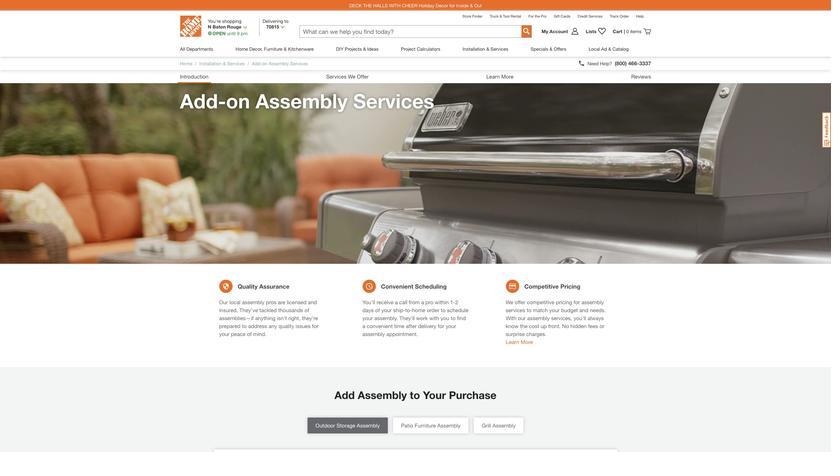 Task type: vqa. For each thing, say whether or not it's contained in the screenshot.
Customer
no



Task type: locate. For each thing, give the bounding box(es) containing it.
gift
[[554, 14, 560, 18]]

for up budget
[[574, 299, 580, 306]]

add- down introduction
[[180, 89, 226, 113]]

rouge
[[227, 24, 242, 30]]

home for home / installation & services / add-on assembly services
[[180, 61, 193, 66]]

your down you
[[446, 323, 456, 330]]

of up they're
[[305, 307, 309, 314]]

a left call
[[395, 299, 398, 306]]

grill assembly
[[482, 423, 516, 429]]

1 horizontal spatial furniture
[[415, 423, 436, 429]]

1 vertical spatial we
[[506, 299, 514, 306]]

assembly
[[242, 299, 265, 306], [582, 299, 604, 306], [527, 315, 550, 322], [363, 331, 385, 338]]

/ down home decor, furniture & kitchenware link
[[248, 61, 249, 66]]

assembly up they've
[[242, 299, 265, 306]]

1 horizontal spatial and
[[580, 307, 589, 314]]

after
[[406, 323, 417, 330]]

departments
[[186, 46, 213, 52]]

assembly down the convenient
[[363, 331, 385, 338]]

1 vertical spatial installation
[[199, 61, 222, 66]]

home decor, furniture & kitchenware
[[236, 46, 314, 52]]

reviews
[[632, 73, 651, 80]]

learn inside the we offer competitive pricing for assembly services to match your budget and needs. with our assembly services, you'll always know the cost up front. no hidden fees or surprise charges. learn more
[[506, 339, 520, 346]]

1 vertical spatial more
[[521, 339, 533, 346]]

0 horizontal spatial on
[[226, 89, 250, 113]]

of left the mind.
[[247, 331, 252, 338]]

pricing
[[561, 283, 581, 290]]

1 horizontal spatial home
[[236, 46, 248, 52]]

None text field
[[300, 25, 522, 37]]

credit services link
[[578, 14, 603, 18]]

your down the prepared
[[219, 331, 230, 338]]

days
[[363, 307, 374, 314]]

all departments
[[180, 46, 213, 52]]

a left the convenient
[[363, 323, 365, 330]]

match
[[533, 307, 548, 314]]

1 vertical spatial home
[[180, 61, 193, 66]]

my account link
[[542, 27, 583, 35]]

we left the offer
[[348, 73, 356, 80]]

0 horizontal spatial and
[[308, 299, 317, 306]]

schedule
[[447, 307, 469, 314]]

to right delivering
[[284, 18, 289, 24]]

& left 'tool'
[[500, 14, 502, 18]]

you
[[441, 315, 450, 322]]

track order link
[[610, 14, 629, 18]]

feedback link image
[[823, 112, 832, 148]]

assembly
[[269, 61, 289, 66], [256, 89, 348, 113], [358, 389, 407, 402], [357, 423, 380, 429], [438, 423, 461, 429], [493, 423, 516, 429]]

assembly inside our local assembly pros are licensed and insured. they've tackled thousands of assemblies—if anything isn't right, they're prepared to address any quality issues for your peace of mind.
[[242, 299, 265, 306]]

the inside the we offer competitive pricing for assembly services to match your budget and needs. with our assembly services, you'll always know the cost up front. no hidden fees or surprise charges. learn more
[[520, 323, 528, 330]]

installation & services link down the departments at the left top
[[199, 61, 245, 66]]

0 horizontal spatial home
[[180, 61, 193, 66]]

0 horizontal spatial of
[[247, 331, 252, 338]]

0 vertical spatial on
[[262, 61, 267, 66]]

a left "pro"
[[421, 299, 424, 306]]

cheer
[[402, 2, 418, 8]]

0 horizontal spatial learn
[[487, 73, 500, 80]]

open
[[213, 31, 226, 36]]

of for convenient scheduling
[[375, 307, 380, 314]]

assemblies—if
[[219, 315, 254, 322]]

learn down installation & services
[[487, 73, 500, 80]]

1 horizontal spatial installation & services link
[[463, 41, 509, 57]]

lists link
[[583, 27, 610, 35]]

more
[[502, 73, 514, 80], [521, 339, 533, 346]]

to inside our local assembly pros are licensed and insured. they've tackled thousands of assemblies—if anything isn't right, they're prepared to address any quality issues for your peace of mind.
[[242, 323, 247, 330]]

/
[[195, 61, 197, 66], [248, 61, 249, 66]]

we inside the we offer competitive pricing for assembly services to match your budget and needs. with our assembly services, you'll always know the cost up front. no hidden fees or surprise charges. learn more
[[506, 299, 514, 306]]

installation down store finder link
[[463, 46, 485, 52]]

pricing
[[556, 299, 572, 306]]

your
[[382, 307, 392, 314], [550, 307, 560, 314], [363, 315, 373, 322], [446, 323, 456, 330], [219, 331, 230, 338]]

a
[[395, 299, 398, 306], [421, 299, 424, 306], [363, 323, 365, 330]]

1 horizontal spatial more
[[521, 339, 533, 346]]

decor,
[[249, 46, 263, 52]]

0 horizontal spatial more
[[502, 73, 514, 80]]

delivery
[[418, 323, 437, 330]]

1 vertical spatial installation & services link
[[199, 61, 245, 66]]

0 vertical spatial more
[[502, 73, 514, 80]]

furniture up add-on assembly services link
[[264, 46, 283, 52]]

home down all
[[180, 61, 193, 66]]

budget
[[561, 307, 578, 314]]

1 vertical spatial and
[[580, 307, 589, 314]]

0 horizontal spatial /
[[195, 61, 197, 66]]

tool
[[503, 14, 510, 18]]

we up services at bottom right
[[506, 299, 514, 306]]

your inside our local assembly pros are licensed and insured. they've tackled thousands of assemblies—if anything isn't right, they're prepared to address any quality issues for your peace of mind.
[[219, 331, 230, 338]]

None text field
[[300, 25, 522, 37]]

baton
[[213, 24, 226, 30]]

track
[[610, 14, 619, 18]]

home left decor,
[[236, 46, 248, 52]]

project calculators
[[401, 46, 441, 52]]

1 horizontal spatial installation
[[463, 46, 485, 52]]

we
[[348, 73, 356, 80], [506, 299, 514, 306]]

find
[[457, 315, 466, 322]]

to left your
[[410, 389, 420, 402]]

furniture right "patio"
[[415, 423, 436, 429]]

to left match
[[527, 307, 532, 314]]

offers
[[554, 46, 567, 52]]

store finder link
[[463, 14, 483, 18]]

0 vertical spatial and
[[308, 299, 317, 306]]

kitchenware
[[288, 46, 314, 52]]

competitive
[[527, 299, 555, 306]]

3337
[[640, 60, 651, 66]]

2 / from the left
[[248, 61, 249, 66]]

pm
[[241, 31, 248, 36]]

furniture
[[264, 46, 283, 52], [415, 423, 436, 429]]

0 vertical spatial furniture
[[264, 46, 283, 52]]

pro
[[426, 299, 434, 306]]

all departments link
[[180, 41, 213, 57]]

0 vertical spatial add-
[[252, 61, 262, 66]]

and right licensed
[[308, 299, 317, 306]]

1 vertical spatial learn
[[506, 339, 520, 346]]

0 horizontal spatial the
[[520, 323, 528, 330]]

for down they're
[[312, 323, 319, 330]]

the right for
[[535, 14, 540, 18]]

specials & offers link
[[531, 41, 567, 57]]

/ right home link
[[195, 61, 197, 66]]

0 horizontal spatial installation
[[199, 61, 222, 66]]

halls
[[373, 2, 388, 8]]

0 horizontal spatial installation & services link
[[199, 61, 245, 66]]

2 horizontal spatial of
[[375, 307, 380, 314]]

grill assembly button
[[474, 418, 524, 434]]

0 vertical spatial we
[[348, 73, 356, 80]]

the down our
[[520, 323, 528, 330]]

for the pro link
[[529, 14, 547, 18]]

& left the ideas
[[363, 46, 366, 52]]

to up peace
[[242, 323, 247, 330]]

learn more
[[487, 73, 514, 80]]

quality assurance
[[238, 283, 290, 290]]

0 vertical spatial the
[[535, 14, 540, 18]]

0 vertical spatial installation
[[463, 46, 485, 52]]

you'll
[[363, 299, 375, 306]]

installation & services link
[[463, 41, 509, 57], [199, 61, 245, 66]]

patio furniture assembly button
[[393, 418, 469, 434]]

1 horizontal spatial of
[[305, 307, 309, 314]]

1 horizontal spatial /
[[248, 61, 249, 66]]

our local assembly pros are licensed and insured. they've tackled thousands of assemblies—if anything isn't right, they're prepared to address any quality issues for your peace of mind.
[[219, 299, 319, 338]]

of inside you'll receive a call from a pro within 1-2 days of your ship-to-home order to schedule your assembly. they'll work with you to find a convenient time after delivery for your assembly appointment.
[[375, 307, 380, 314]]

quality
[[279, 323, 294, 330]]

home decor, furniture & kitchenware link
[[236, 41, 314, 57]]

0 vertical spatial home
[[236, 46, 248, 52]]

0 horizontal spatial add-
[[180, 89, 226, 113]]

1 horizontal spatial on
[[262, 61, 267, 66]]

1 horizontal spatial learn
[[506, 339, 520, 346]]

with
[[389, 2, 401, 8]]

1 vertical spatial the
[[520, 323, 528, 330]]

of right days
[[375, 307, 380, 314]]

and up you'll
[[580, 307, 589, 314]]

assembly up needs.
[[582, 299, 604, 306]]

delivering to
[[263, 18, 289, 24]]

needs.
[[590, 307, 606, 314]]

issues
[[296, 323, 311, 330]]

learn down surprise
[[506, 339, 520, 346]]

diy projects & ideas link
[[336, 41, 379, 57]]

& down open
[[223, 61, 226, 66]]

installation & services link up the learn more
[[463, 41, 509, 57]]

pros
[[266, 299, 277, 306]]

project calculators link
[[401, 41, 441, 57]]

for down you
[[438, 323, 444, 330]]

0 vertical spatial installation & services link
[[463, 41, 509, 57]]

1 vertical spatial furniture
[[415, 423, 436, 429]]

to
[[284, 18, 289, 24], [441, 307, 446, 314], [527, 307, 532, 314], [451, 315, 456, 322], [242, 323, 247, 330], [410, 389, 420, 402]]

1 horizontal spatial we
[[506, 299, 514, 306]]

specials & offers
[[531, 46, 567, 52]]

or
[[600, 323, 605, 330]]

your
[[423, 389, 446, 402]]

your up services,
[[550, 307, 560, 314]]

n baton rouge
[[208, 24, 242, 30]]

the home depot image
[[180, 16, 201, 37]]

installation down the departments at the left top
[[199, 61, 222, 66]]

& up the learn more
[[487, 46, 490, 52]]

0 horizontal spatial we
[[348, 73, 356, 80]]

1 vertical spatial on
[[226, 89, 250, 113]]

and inside the we offer competitive pricing for assembly services to match your budget and needs. with our assembly services, you'll always know the cost up front. no hidden fees or surprise charges. learn more
[[580, 307, 589, 314]]

my
[[542, 29, 549, 34]]

appointment.
[[387, 331, 418, 338]]

add- down decor,
[[252, 61, 262, 66]]

more inside the we offer competitive pricing for assembly services to match your budget and needs. with our assembly services, you'll always know the cost up front. no hidden fees or surprise charges. learn more
[[521, 339, 533, 346]]

open until 9 pm
[[213, 31, 248, 36]]

anything
[[255, 315, 276, 322]]

scheduling
[[415, 283, 447, 290]]

my account
[[542, 29, 568, 34]]

order
[[427, 307, 440, 314]]

up
[[541, 323, 547, 330]]



Task type: describe. For each thing, give the bounding box(es) containing it.
add-on assembly services link
[[252, 61, 308, 66]]

learn more link
[[506, 339, 533, 346]]

with
[[430, 315, 439, 322]]

you'll
[[574, 315, 586, 322]]

mind.
[[253, 331, 267, 338]]

items
[[631, 29, 642, 34]]

and inside our local assembly pros are licensed and insured. they've tackled thousands of assemblies—if anything isn't right, they're prepared to address any quality issues for your peace of mind.
[[308, 299, 317, 306]]

to right you
[[451, 315, 456, 322]]

diy
[[336, 46, 344, 52]]

outdoor storage assembly
[[316, 423, 380, 429]]

peace
[[231, 331, 246, 338]]

tackled
[[260, 307, 277, 314]]

cards
[[561, 14, 571, 18]]

competitive
[[525, 283, 559, 290]]

home for home decor, furniture & kitchenware
[[236, 46, 248, 52]]

your up assembly.
[[382, 307, 392, 314]]

are
[[278, 299, 285, 306]]

our
[[219, 299, 228, 306]]

for the pro
[[529, 14, 547, 18]]

1 horizontal spatial add-
[[252, 61, 262, 66]]

they've
[[240, 307, 258, 314]]

within
[[435, 299, 449, 306]]

2
[[456, 299, 458, 306]]

diy projects & ideas
[[336, 46, 379, 52]]

local ad & catalog
[[589, 46, 629, 52]]

services,
[[551, 315, 572, 322]]

furniture inside button
[[415, 423, 436, 429]]

prepared
[[219, 323, 241, 330]]

for left inside
[[450, 2, 455, 8]]

for inside you'll receive a call from a pro within 1-2 days of your ship-to-home order to schedule your assembly. they'll work with you to find a convenient time after delivery for your assembly appointment.
[[438, 323, 444, 330]]

outdoor storage assembly button
[[308, 418, 388, 434]]

competitive pricing
[[525, 283, 581, 290]]

2 horizontal spatial a
[[421, 299, 424, 306]]

installation & services
[[463, 46, 509, 52]]

licensed
[[287, 299, 307, 306]]

isn't
[[277, 315, 287, 322]]

assembly down match
[[527, 315, 550, 322]]

offer
[[515, 299, 526, 306]]

to down within
[[441, 307, 446, 314]]

time
[[394, 323, 405, 330]]

n
[[208, 24, 211, 30]]

delivering
[[263, 18, 283, 24]]

0 horizontal spatial furniture
[[264, 46, 283, 52]]

gift cards link
[[554, 14, 571, 18]]

1-
[[450, 299, 456, 306]]

1 / from the left
[[195, 61, 197, 66]]

services
[[506, 307, 526, 314]]

projects
[[345, 46, 362, 52]]

receive
[[377, 299, 394, 306]]

patio
[[401, 423, 413, 429]]

home
[[412, 307, 426, 314]]

submit search image
[[523, 28, 530, 35]]

convenient
[[367, 323, 393, 330]]

truck
[[490, 14, 499, 18]]

1 horizontal spatial the
[[535, 14, 540, 18]]

0 horizontal spatial a
[[363, 323, 365, 330]]

of for quality assurance
[[305, 307, 309, 314]]

your inside the we offer competitive pricing for assembly services to match your budget and needs. with our assembly services, you'll always know the cost up front. no hidden fees or surprise charges. learn more
[[550, 307, 560, 314]]

introduction
[[180, 73, 209, 80]]

cost
[[529, 323, 539, 330]]

for inside the we offer competitive pricing for assembly services to match your budget and needs. with our assembly services, you'll always know the cost up front. no hidden fees or surprise charges. learn more
[[574, 299, 580, 306]]

assembly inside button
[[493, 423, 516, 429]]

0
[[627, 29, 629, 34]]

to inside the we offer competitive pricing for assembly services to match your budget and needs. with our assembly services, you'll always know the cost up front. no hidden fees or surprise charges. learn more
[[527, 307, 532, 314]]

they'll
[[400, 315, 415, 322]]

assembly.
[[375, 315, 398, 322]]

decor
[[436, 2, 448, 8]]

help?
[[600, 61, 612, 66]]

offer
[[357, 73, 369, 80]]

home link
[[180, 61, 193, 66]]

know
[[506, 323, 519, 330]]

& right ad on the right of the page
[[609, 46, 612, 52]]

assembly inside you'll receive a call from a pro within 1-2 days of your ship-to-home order to schedule your assembly. they'll work with you to find a convenient time after delivery for your assembly appointment.
[[363, 331, 385, 338]]

1 horizontal spatial a
[[395, 299, 398, 306]]

ideas
[[367, 46, 379, 52]]

deck
[[349, 2, 362, 8]]

& left 'out'
[[470, 2, 473, 8]]

1 vertical spatial add-
[[180, 89, 226, 113]]

hidden
[[571, 323, 587, 330]]

you'll receive a call from a pro within 1-2 days of your ship-to-home order to schedule your assembly. they'll work with you to find a convenient time after delivery for your assembly appointment.
[[363, 299, 469, 338]]

your down days
[[363, 315, 373, 322]]

credit
[[578, 14, 588, 18]]

out
[[474, 2, 482, 8]]

from
[[409, 299, 420, 306]]

store
[[463, 14, 471, 18]]

rental
[[511, 14, 521, 18]]

to-
[[405, 307, 412, 314]]

insured.
[[219, 307, 238, 314]]

& up add-on assembly services link
[[284, 46, 287, 52]]

thousands
[[278, 307, 303, 314]]

for inside our local assembly pros are licensed and insured. they've tackled thousands of assemblies—if anything isn't right, they're prepared to address any quality issues for your peace of mind.
[[312, 323, 319, 330]]

0 vertical spatial learn
[[487, 73, 500, 80]]

& left "offers"
[[550, 46, 553, 52]]

credit services
[[578, 14, 603, 18]]

any
[[269, 323, 277, 330]]

& inside "link"
[[363, 46, 366, 52]]

no
[[562, 323, 569, 330]]

they're
[[302, 315, 318, 322]]

quality
[[238, 283, 258, 290]]

help
[[637, 14, 644, 18]]

local ad & catalog link
[[589, 41, 629, 57]]

70815
[[266, 24, 279, 30]]

pro
[[541, 14, 547, 18]]

call
[[400, 299, 408, 306]]

calculators
[[417, 46, 441, 52]]

all
[[180, 46, 185, 52]]

right,
[[288, 315, 301, 322]]



